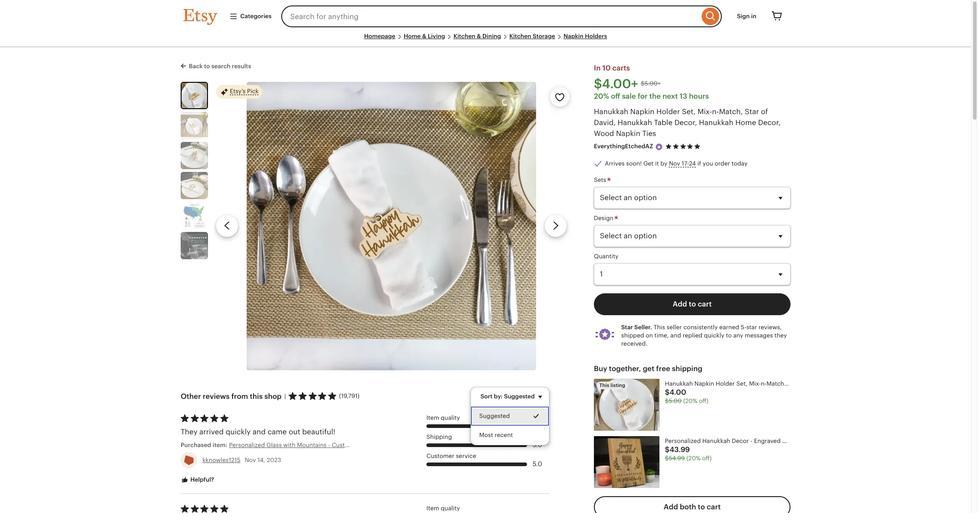 Task type: locate. For each thing, give the bounding box(es) containing it.
1 horizontal spatial quickly
[[704, 332, 724, 339]]

to down earned on the bottom right of page
[[726, 332, 732, 339]]

0 vertical spatial napkin
[[564, 33, 583, 40]]

4.00
[[670, 388, 686, 397]]

0 vertical spatial add
[[673, 300, 687, 308]]

add inside button
[[673, 300, 687, 308]]

(20% for 43.99
[[686, 455, 701, 462]]

sign in button
[[730, 8, 763, 25]]

(20% inside $ 4.00 $ 5.00 (20% off)
[[683, 398, 697, 404]]

off) for 43.99
[[702, 455, 712, 462]]

0 vertical spatial home
[[404, 33, 421, 40]]

2 decor, from the left
[[758, 118, 781, 127]]

0 horizontal spatial quickly
[[226, 428, 251, 437]]

quickly
[[704, 332, 724, 339], [226, 428, 251, 437]]

(20% right 5.00 on the bottom right of page
[[683, 398, 697, 404]]

add up seller
[[673, 300, 687, 308]]

off) inside $ 43.99 $ 54.99 (20% off)
[[702, 455, 712, 462]]

off) right 54.99
[[702, 455, 712, 462]]

this for seller
[[654, 324, 665, 331]]

and left came
[[253, 428, 266, 437]]

home
[[404, 33, 421, 40], [735, 118, 756, 127]]

to up consistently at the right
[[689, 300, 696, 308]]

0 vertical spatial item
[[426, 415, 439, 421]]

from
[[231, 392, 248, 401]]

this
[[654, 324, 665, 331], [599, 383, 609, 388]]

2 vertical spatial napkin
[[616, 129, 640, 138]]

hanukkah napkin holder set mix-n-match star of david image 2 image
[[181, 112, 208, 139]]

1 5.0 from the top
[[533, 422, 542, 430]]

quickly up item:
[[226, 428, 251, 437]]

(20% inside $ 43.99 $ 54.99 (20% off)
[[686, 455, 701, 462]]

napkin up everythingetchedaz
[[616, 129, 640, 138]]

napkin down for
[[630, 107, 655, 116]]

design
[[594, 215, 615, 221]]

1 horizontal spatial kitchen
[[509, 33, 531, 40]]

sort by: suggested
[[480, 393, 535, 400]]

this
[[250, 392, 263, 401]]

and
[[670, 332, 681, 339], [253, 428, 266, 437]]

suggested up the most recent
[[479, 413, 510, 420]]

0 vertical spatial 5.0
[[533, 422, 542, 430]]

5.0
[[533, 422, 542, 430], [533, 441, 542, 449], [533, 461, 542, 468]]

other
[[181, 392, 201, 401]]

hanukkah napkin holder set mix-n-match star of david image 6 image
[[181, 232, 208, 259]]

cart
[[698, 300, 712, 308], [707, 503, 721, 512]]

you
[[703, 160, 713, 167]]

0 horizontal spatial decor,
[[674, 118, 697, 127]]

hanukkah napkin holder set mix-n-match star of david image 4 image
[[181, 172, 208, 199]]

purchased
[[181, 442, 211, 449]]

5.0 down the most recent button
[[533, 461, 542, 468]]

in
[[751, 13, 756, 20]]

shipping
[[672, 364, 702, 373]]

add left both
[[664, 503, 678, 512]]

1 vertical spatial item quality
[[426, 505, 460, 512]]

0 horizontal spatial &
[[422, 33, 426, 40]]

reviews,
[[759, 324, 782, 331]]

quality
[[441, 415, 460, 421], [441, 505, 460, 512]]

& for kitchen
[[477, 33, 481, 40]]

the
[[649, 92, 661, 101]]

1 horizontal spatial home
[[735, 118, 756, 127]]

0 vertical spatial star
[[745, 107, 759, 116]]

n-
[[712, 107, 719, 116]]

kitchen left dining
[[453, 33, 475, 40]]

categories button
[[223, 8, 278, 25]]

add both to cart button
[[594, 497, 791, 513]]

quickly down consistently at the right
[[704, 332, 724, 339]]

napkin
[[564, 33, 583, 40], [630, 107, 655, 116], [616, 129, 640, 138]]

0 vertical spatial nov
[[669, 160, 680, 167]]

1 vertical spatial this
[[599, 383, 609, 388]]

personalized hanukkah decor - engraved wood sign, 14x10 hanukkah sign, menorah and custom name, classy hanukkah decorations, design: hnka1 image
[[594, 436, 659, 488]]

add for add to cart
[[673, 300, 687, 308]]

star up shipped
[[621, 324, 633, 331]]

1 vertical spatial home
[[735, 118, 756, 127]]

and down seller
[[670, 332, 681, 339]]

kitchen storage
[[509, 33, 555, 40]]

off) inside $ 4.00 $ 5.00 (20% off)
[[699, 398, 708, 404]]

shop
[[264, 392, 282, 401]]

nov left 14,
[[245, 457, 256, 464]]

2 quality from the top
[[441, 505, 460, 512]]

0 vertical spatial off)
[[699, 398, 708, 404]]

service
[[456, 453, 476, 460]]

0 horizontal spatial kitchen
[[453, 33, 475, 40]]

menu
[[470, 387, 549, 446]]

home down match,
[[735, 118, 756, 127]]

add for add both to cart
[[664, 503, 678, 512]]

1 vertical spatial and
[[253, 428, 266, 437]]

to right both
[[698, 503, 705, 512]]

$ right personalized hanukkah decor - engraved wood sign, 14x10 hanukkah sign, menorah and custom name, classy hanukkah decorations, design: hnka1 image
[[665, 455, 669, 462]]

2 kitchen from the left
[[509, 33, 531, 40]]

1 horizontal spatial star
[[745, 107, 759, 116]]

replied
[[683, 332, 702, 339]]

homepage link
[[364, 33, 395, 40]]

None search field
[[281, 5, 722, 27]]

0 horizontal spatial and
[[253, 428, 266, 437]]

0 vertical spatial suggested
[[504, 393, 535, 400]]

star
[[746, 324, 757, 331]]

1 vertical spatial cart
[[707, 503, 721, 512]]

1 item quality from the top
[[426, 415, 460, 421]]

2 item quality from the top
[[426, 505, 460, 512]]

decor, down set,
[[674, 118, 697, 127]]

to inside button
[[689, 300, 696, 308]]

2 vertical spatial 5.0
[[533, 461, 542, 468]]

menu bar
[[183, 33, 788, 47]]

suggested right "by:"
[[504, 393, 535, 400]]

0 horizontal spatial this
[[599, 383, 609, 388]]

banner
[[167, 0, 804, 33]]

off) right 5.00 on the bottom right of page
[[699, 398, 708, 404]]

helpful? button
[[174, 472, 221, 489]]

add
[[673, 300, 687, 308], [664, 503, 678, 512]]

0 vertical spatial item quality
[[426, 415, 460, 421]]

1 horizontal spatial this
[[654, 324, 665, 331]]

both
[[680, 503, 696, 512]]

$ up 5.00 on the bottom right of page
[[665, 388, 670, 397]]

5.0 down the sort by: suggested popup button
[[533, 422, 542, 430]]

item:
[[213, 442, 227, 449]]

20% off sale for the next 13 hours
[[594, 92, 709, 101]]

this for listing
[[599, 383, 609, 388]]

if
[[697, 160, 701, 167]]

sort
[[480, 393, 493, 400]]

1 vertical spatial quickly
[[226, 428, 251, 437]]

kitchen & dining
[[453, 33, 501, 40]]

1 vertical spatial add
[[664, 503, 678, 512]]

this inside this seller consistently earned 5-star reviews, shipped on time, and replied quickly to any messages they received.
[[654, 324, 665, 331]]

|
[[284, 393, 286, 400]]

dining
[[482, 33, 501, 40]]

1 vertical spatial star
[[621, 324, 633, 331]]

1 horizontal spatial &
[[477, 33, 481, 40]]

(20%
[[683, 398, 697, 404], [686, 455, 701, 462]]

0 vertical spatial quality
[[441, 415, 460, 421]]

0 horizontal spatial home
[[404, 33, 421, 40]]

nov right by
[[669, 160, 680, 167]]

star inside hanukkah napkin holder set, mix-n-match, star of david, hanukkah table decor, hanukkah home decor, wood napkin ties
[[745, 107, 759, 116]]

4 $ from the top
[[665, 455, 669, 462]]

10
[[602, 64, 611, 72]]

sign in
[[737, 13, 756, 20]]

sets
[[594, 176, 608, 183]]

time,
[[654, 332, 669, 339]]

quickly inside this seller consistently earned 5-star reviews, shipped on time, and replied quickly to any messages they received.
[[704, 332, 724, 339]]

cart right both
[[707, 503, 721, 512]]

0 vertical spatial and
[[670, 332, 681, 339]]

0 horizontal spatial hanukkah napkin holder set mix-n-match star of david image 1 image
[[182, 83, 207, 108]]

1 kitchen from the left
[[453, 33, 475, 40]]

1 horizontal spatial and
[[670, 332, 681, 339]]

1 vertical spatial napkin
[[630, 107, 655, 116]]

this up time,
[[654, 324, 665, 331]]

this left listing
[[599, 383, 609, 388]]

1 vertical spatial nov
[[245, 457, 256, 464]]

it
[[655, 160, 659, 167]]

0 vertical spatial cart
[[698, 300, 712, 308]]

arrived
[[199, 428, 224, 437]]

hanukkah napkin holder set mix-n-match star of david image 1 image
[[247, 82, 536, 371], [182, 83, 207, 108]]

kitchen left "storage"
[[509, 33, 531, 40]]

(20% for 4.00
[[683, 398, 697, 404]]

napkin left holders
[[564, 33, 583, 40]]

& left dining
[[477, 33, 481, 40]]

$ down free
[[665, 398, 669, 404]]

1 vertical spatial off)
[[702, 455, 712, 462]]

suggested inside button
[[479, 413, 510, 420]]

5.00
[[669, 398, 682, 404]]

$
[[665, 388, 670, 397], [665, 398, 669, 404], [665, 446, 670, 454], [665, 455, 669, 462]]

5.0 down the suggested button
[[533, 441, 542, 449]]

ties
[[642, 129, 656, 138]]

this seller consistently earned 5-star reviews, shipped on time, and replied quickly to any messages they received.
[[621, 324, 787, 347]]

3 5.0 from the top
[[533, 461, 542, 468]]

1 vertical spatial item
[[426, 505, 439, 512]]

1 vertical spatial suggested
[[479, 413, 510, 420]]

hanukkah down n-
[[699, 118, 733, 127]]

menu containing suggested
[[470, 387, 549, 446]]

0 vertical spatial (20%
[[683, 398, 697, 404]]

quantity
[[594, 253, 618, 260]]

0 vertical spatial quickly
[[704, 332, 724, 339]]

1 & from the left
[[422, 33, 426, 40]]

2 & from the left
[[477, 33, 481, 40]]

home left living
[[404, 33, 421, 40]]

cart up consistently at the right
[[698, 300, 712, 308]]

listing
[[610, 383, 625, 388]]

shipping
[[426, 434, 452, 440]]

43.99
[[670, 446, 690, 454]]

star_seller image
[[655, 143, 663, 151]]

home inside hanukkah napkin holder set, mix-n-match, star of david, hanukkah table decor, hanukkah home decor, wood napkin ties
[[735, 118, 756, 127]]

item
[[426, 415, 439, 421], [426, 505, 439, 512]]

5.0 for service
[[533, 461, 542, 468]]

back to search results
[[189, 63, 251, 70]]

&
[[422, 33, 426, 40], [477, 33, 481, 40]]

1 horizontal spatial decor,
[[758, 118, 781, 127]]

arrives soon! get it by nov 17-24 if you order today
[[605, 160, 748, 167]]

in 10 carts
[[594, 64, 630, 72]]

item quality
[[426, 415, 460, 421], [426, 505, 460, 512]]

decor, down of
[[758, 118, 781, 127]]

star left of
[[745, 107, 759, 116]]

to right back
[[204, 63, 210, 70]]

1 vertical spatial 5.0
[[533, 441, 542, 449]]

menu bar containing homepage
[[183, 33, 788, 47]]

$4.00+
[[594, 76, 638, 91]]

suggested inside popup button
[[504, 393, 535, 400]]

0 horizontal spatial star
[[621, 324, 633, 331]]

etsy's pick button
[[216, 84, 262, 99]]

0 vertical spatial this
[[654, 324, 665, 331]]

napkin holders
[[564, 33, 607, 40]]

kitchen
[[453, 33, 475, 40], [509, 33, 531, 40]]

hours
[[689, 92, 709, 101]]

(20% down 43.99
[[686, 455, 701, 462]]

1 vertical spatial quality
[[441, 505, 460, 512]]

soon! get
[[626, 160, 654, 167]]

$ up 54.99
[[665, 446, 670, 454]]

1 quality from the top
[[441, 415, 460, 421]]

$5.00+
[[641, 80, 661, 87]]

& left living
[[422, 33, 426, 40]]

add inside button
[[664, 503, 678, 512]]

1 vertical spatial (20%
[[686, 455, 701, 462]]

of
[[761, 107, 768, 116]]



Task type: describe. For each thing, give the bounding box(es) containing it.
$4.00+ $5.00+
[[594, 76, 661, 91]]

customer service
[[426, 453, 476, 460]]

helpful?
[[189, 477, 214, 484]]

pick
[[247, 88, 259, 95]]

on
[[646, 332, 653, 339]]

together,
[[609, 364, 641, 373]]

etsy's
[[230, 88, 246, 95]]

came
[[268, 428, 287, 437]]

add to cart button
[[594, 293, 791, 315]]

living
[[428, 33, 445, 40]]

hanukkah napkin holder set, mix-n-match, star of david, hanukkah table decor, hanukkah home decor, wood napkin ties
[[594, 107, 781, 138]]

next
[[663, 92, 678, 101]]

hanukkah napkin holder set mix-n-match star of david image 3 image
[[181, 142, 208, 169]]

2 item from the top
[[426, 505, 439, 512]]

order
[[715, 160, 730, 167]]

1 $ from the top
[[665, 388, 670, 397]]

cart inside button
[[698, 300, 712, 308]]

received.
[[621, 340, 647, 347]]

sign
[[737, 13, 750, 20]]

results
[[232, 63, 251, 70]]

2 5.0 from the top
[[533, 441, 542, 449]]

today
[[732, 160, 748, 167]]

24
[[689, 160, 696, 167]]

suggested button
[[471, 407, 549, 426]]

kitchen for kitchen storage
[[509, 33, 531, 40]]

other reviews from this shop |
[[181, 392, 286, 401]]

to inside button
[[698, 503, 705, 512]]

storage
[[533, 33, 555, 40]]

& for home
[[422, 33, 426, 40]]

off
[[611, 92, 620, 101]]

kknowles1215 nov 14, 2023
[[203, 457, 281, 464]]

match,
[[719, 107, 743, 116]]

kknowles1215
[[203, 457, 240, 464]]

1 item from the top
[[426, 415, 439, 421]]

david,
[[594, 118, 616, 127]]

to inside 'link'
[[204, 63, 210, 70]]

holder
[[656, 107, 680, 116]]

0 horizontal spatial nov
[[245, 457, 256, 464]]

table
[[654, 118, 673, 127]]

by:
[[494, 393, 503, 400]]

$ 4.00 $ 5.00 (20% off)
[[665, 388, 708, 404]]

14,
[[257, 457, 265, 464]]

3 $ from the top
[[665, 446, 670, 454]]

holders
[[585, 33, 607, 40]]

consistently
[[683, 324, 718, 331]]

and inside this seller consistently earned 5-star reviews, shipped on time, and replied quickly to any messages they received.
[[670, 332, 681, 339]]

carts
[[612, 64, 630, 72]]

hanukkah up ties
[[618, 118, 652, 127]]

this listing
[[599, 383, 625, 388]]

to inside this seller consistently earned 5-star reviews, shipped on time, and replied quickly to any messages they received.
[[726, 332, 732, 339]]

most
[[479, 432, 493, 439]]

seller
[[667, 324, 682, 331]]

beautiful!
[[302, 428, 335, 437]]

hanukkah up david,
[[594, 107, 628, 116]]

1 horizontal spatial hanukkah napkin holder set mix-n-match star of david image 1 image
[[247, 82, 536, 371]]

kitchen for kitchen & dining
[[453, 33, 475, 40]]

Search for anything text field
[[281, 5, 700, 27]]

1 decor, from the left
[[674, 118, 697, 127]]

for
[[638, 92, 648, 101]]

off) for 4.00
[[699, 398, 708, 404]]

most recent
[[479, 432, 513, 439]]

sort by: suggested button
[[474, 387, 553, 406]]

messages
[[745, 332, 773, 339]]

banner containing categories
[[167, 0, 804, 33]]

hanukkah napkin holder set, mix-n-match, star of david, hanukkah table decor, hanukkah home decor, wood napkin ties image
[[594, 379, 659, 431]]

earned
[[719, 324, 739, 331]]

back to search results link
[[181, 61, 251, 71]]

buy
[[594, 364, 607, 373]]

sale
[[622, 92, 636, 101]]

17-
[[682, 160, 689, 167]]

search
[[211, 63, 230, 70]]

back
[[189, 63, 203, 70]]

kknowles1215 link
[[203, 457, 240, 464]]

customer
[[426, 453, 454, 460]]

hanukkah napkin holder set mix-n-match star of david image 5 image
[[181, 202, 208, 229]]

2 $ from the top
[[665, 398, 669, 404]]

they
[[775, 332, 787, 339]]

etsy's pick
[[230, 88, 259, 95]]

wood
[[594, 129, 614, 138]]

kitchen storage link
[[509, 33, 555, 40]]

mix-
[[698, 107, 712, 116]]

by
[[660, 160, 667, 167]]

1 horizontal spatial nov
[[669, 160, 680, 167]]

star seller.
[[621, 324, 652, 331]]

get
[[643, 364, 654, 373]]

cart inside button
[[707, 503, 721, 512]]

they arrived quickly and came out beautiful!
[[181, 428, 335, 437]]

home & living
[[404, 33, 445, 40]]

54.99
[[669, 455, 685, 462]]

2023
[[267, 457, 281, 464]]

5.0 for quality
[[533, 422, 542, 430]]

home & living link
[[404, 33, 445, 40]]

everythingetchedaz link
[[594, 143, 653, 150]]

13
[[680, 92, 687, 101]]

out
[[289, 428, 300, 437]]

set,
[[682, 107, 696, 116]]



Task type: vqa. For each thing, say whether or not it's contained in the screenshot.
'Guides' on the right of page
no



